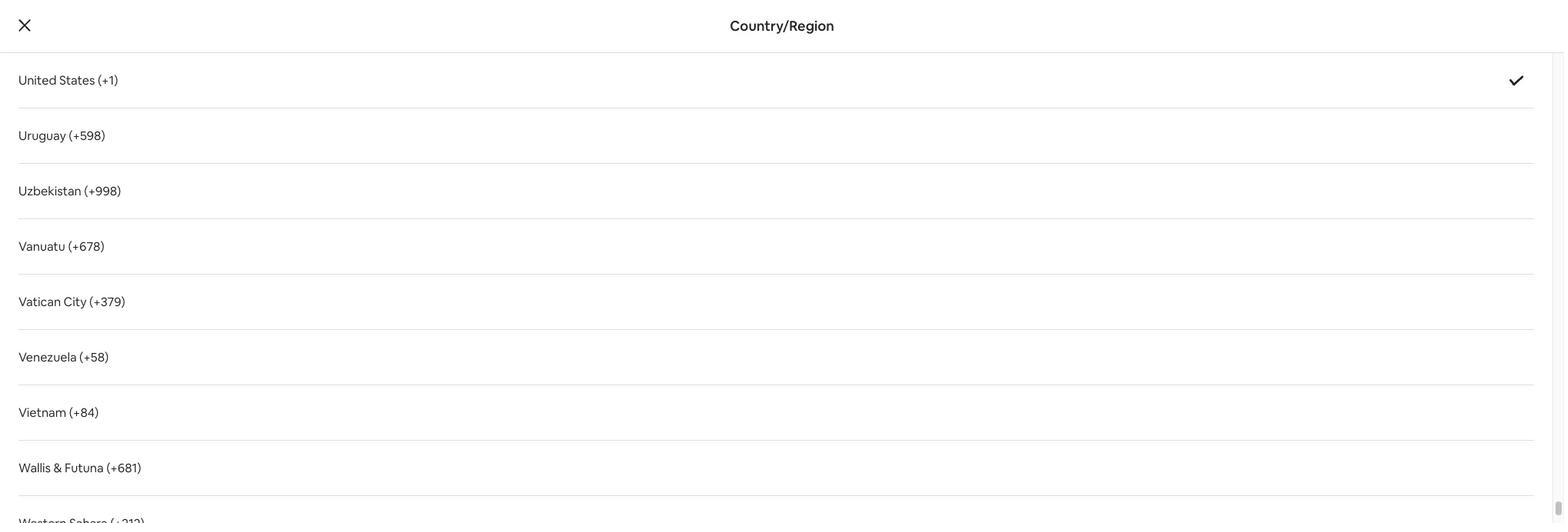 Task type: vqa. For each thing, say whether or not it's contained in the screenshot.


Task type: describe. For each thing, give the bounding box(es) containing it.
country/region
[[730, 17, 834, 35]]

1,462
[[1021, 262, 1046, 276]]

pay
[[500, 109, 542, 140]]

&
[[53, 460, 62, 476]]

58
[[91, 349, 105, 366]]

8:00
[[416, 266, 441, 282]]

total
[[873, 439, 902, 455]]

(+ right futuna
[[106, 460, 118, 476]]

and
[[451, 109, 495, 140]]

) down '998'
[[100, 239, 104, 255]]

venezuela
[[18, 349, 77, 366]]

(+ right uruguay
[[69, 128, 80, 144]]

states
[[59, 72, 95, 89]]

amazing professional photo tour in rome
[[981, 220, 1185, 234]]

) down amazing professional photo tour in rome
[[1086, 262, 1090, 276]]

price
[[873, 319, 913, 341]]

policy
[[977, 492, 1024, 513]]

1 am from the left
[[444, 266, 463, 282]]

678
[[79, 239, 100, 255]]

(+ right vietnam
[[69, 405, 80, 421]]

) right vietnam
[[95, 405, 99, 421]]

united states (+ 1 )
[[18, 72, 118, 89]]

(+ inside 'option'
[[98, 72, 109, 89]]

price details
[[873, 319, 970, 341]]

(usd)
[[905, 439, 938, 455]]

4.94
[[993, 262, 1015, 276]]

phone number dialog
[[563, 103, 1001, 420]]

$36.92
[[873, 386, 911, 402]]

reviews
[[1048, 262, 1086, 276]]

598
[[80, 128, 101, 144]]

tour
[[1121, 220, 1143, 234]]

(+ right vanuatu
[[68, 239, 79, 255]]

2
[[923, 386, 930, 402]]

vietnam
[[18, 405, 66, 421]]

vanuatu
[[18, 239, 65, 255]]

(+ right the venezuela
[[79, 349, 91, 366]]

681
[[118, 460, 137, 476]]

venezuela (+ 58 )
[[18, 349, 109, 366]]

(usd) button
[[905, 439, 938, 455]]

) right states
[[114, 72, 118, 89]]

uzbekistan (+ 998 )
[[18, 183, 121, 199]]

vatican
[[18, 294, 61, 310]]

) down 379
[[105, 349, 109, 366]]

) right futuna
[[137, 460, 141, 476]]

uruguay
[[18, 128, 66, 144]]

cancellation policy
[[873, 492, 1024, 513]]

x
[[914, 386, 921, 402]]



Task type: locate. For each thing, give the bounding box(es) containing it.
experience
[[391, 199, 480, 221]]

$36.92 x 2 children
[[873, 386, 978, 402]]

0 horizontal spatial 1
[[109, 72, 114, 89]]

vanuatu (+ 678 )
[[18, 239, 104, 255]]

wallis
[[18, 460, 51, 476]]

1
[[109, 72, 114, 89], [408, 266, 413, 282]]

vatican city (+ 379 )
[[18, 294, 125, 310]]

2 am from the left
[[500, 266, 519, 282]]

total (usd)
[[873, 439, 938, 455]]

998
[[95, 183, 117, 199]]

1 horizontal spatial 1
[[408, 266, 413, 282]]

(+
[[98, 72, 109, 89], [69, 128, 80, 144], [84, 183, 95, 199], [68, 239, 79, 255], [89, 294, 101, 310], [79, 349, 91, 366], [69, 405, 80, 421], [106, 460, 118, 476]]

(
[[1017, 262, 1021, 276]]

1 right states
[[109, 72, 114, 89]]

futuna
[[65, 460, 104, 476]]

wed,
[[351, 266, 380, 282]]

details
[[917, 319, 970, 341]]

1 vertical spatial 1
[[408, 266, 413, 282]]

379
[[101, 294, 121, 310]]

nov
[[383, 266, 406, 282]]

-
[[465, 266, 470, 282]]

wed, nov 1 8:00 am - 9:30 am
[[351, 266, 519, 282]]

children
[[933, 386, 978, 402]]

am right "9:30" at bottom left
[[500, 266, 519, 282]]

) up '998'
[[101, 128, 105, 144]]

in
[[1145, 220, 1154, 234]]

(+ right the city
[[89, 294, 101, 310]]

united
[[18, 72, 57, 89]]

$110.76
[[1152, 439, 1193, 455]]

wallis & futuna (+ 681 )
[[18, 460, 141, 476]]

option
[[18, 53, 1534, 109]]

9:30
[[473, 266, 497, 282]]

city
[[64, 294, 87, 310]]

) right uzbekistan
[[117, 183, 121, 199]]

amazing
[[981, 220, 1025, 234]]

(+ right states
[[98, 72, 109, 89]]

0 horizontal spatial am
[[444, 266, 463, 282]]

1 right the nov
[[408, 266, 413, 282]]

uzbekistan
[[18, 183, 81, 199]]

rome
[[1156, 220, 1185, 234]]

1 horizontal spatial am
[[500, 266, 519, 282]]

confirm
[[351, 109, 446, 140]]

)
[[114, 72, 118, 89], [101, 128, 105, 144], [117, 183, 121, 199], [100, 239, 104, 255], [1086, 262, 1090, 276], [121, 294, 125, 310], [105, 349, 109, 366], [95, 405, 99, 421], [137, 460, 141, 476]]

am left -
[[444, 266, 463, 282]]

(+ right uzbekistan
[[84, 183, 95, 199]]

confirm and pay
[[351, 109, 542, 140]]

) right the city
[[121, 294, 125, 310]]

photo
[[1089, 220, 1118, 234]]

am
[[444, 266, 463, 282], [500, 266, 519, 282]]

4.94 ( 1,462 reviews )
[[993, 262, 1090, 276]]

professional
[[1027, 220, 1087, 234]]

your experience
[[351, 199, 480, 221]]

option containing united states
[[18, 53, 1534, 109]]

your
[[351, 199, 387, 221]]

$73.84
[[1155, 386, 1193, 402]]

cancellation
[[873, 492, 973, 513]]

84
[[80, 405, 95, 421]]

0 vertical spatial 1
[[109, 72, 114, 89]]

uruguay (+ 598 )
[[18, 128, 105, 144]]

vietnam (+ 84 )
[[18, 405, 99, 421]]



